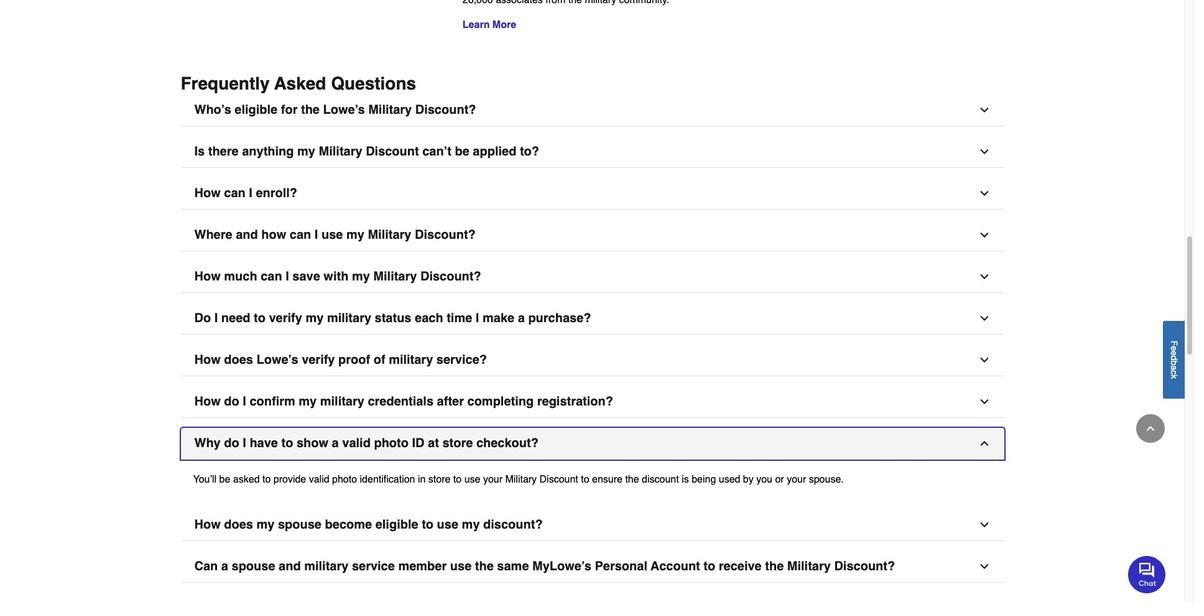 Task type: vqa. For each thing, say whether or not it's contained in the screenshot.
5% at the top of the page
no



Task type: locate. For each thing, give the bounding box(es) containing it.
e
[[1170, 346, 1180, 351], [1170, 351, 1180, 356]]

3 how from the top
[[194, 353, 221, 367]]

valid right provide
[[309, 474, 330, 485]]

proof
[[339, 353, 370, 367]]

discount left ensure
[[540, 474, 579, 485]]

at
[[428, 436, 439, 451]]

1 vertical spatial eligible
[[376, 518, 419, 532]]

1 vertical spatial valid
[[309, 474, 330, 485]]

account
[[651, 559, 701, 574]]

2 chevron down image from the top
[[979, 271, 991, 283]]

2 your from the left
[[787, 474, 807, 485]]

1 vertical spatial be
[[219, 474, 231, 485]]

0 vertical spatial be
[[455, 144, 470, 159]]

the inside the who's eligible for the lowe's military discount? button
[[301, 103, 320, 117]]

0 horizontal spatial and
[[236, 228, 258, 242]]

4 how from the top
[[194, 394, 221, 409]]

you'll
[[193, 474, 217, 485]]

chevron down image
[[979, 187, 991, 200], [979, 271, 991, 283], [979, 312, 991, 325], [979, 519, 991, 531]]

discount
[[366, 144, 419, 159], [540, 474, 579, 485]]

purchase?
[[529, 311, 592, 325]]

a
[[518, 311, 525, 325], [1170, 365, 1180, 370], [332, 436, 339, 451], [221, 559, 228, 574]]

do inside button
[[224, 394, 239, 409]]

1 horizontal spatial be
[[455, 144, 470, 159]]

to right have
[[282, 436, 293, 451]]

0 vertical spatial does
[[224, 353, 253, 367]]

your down checkout?
[[483, 474, 503, 485]]

and
[[236, 228, 258, 242], [279, 559, 301, 574]]

1 horizontal spatial valid
[[342, 436, 371, 451]]

to?
[[520, 144, 540, 159]]

0 vertical spatial can
[[224, 186, 246, 200]]

frequently asked questions
[[181, 73, 416, 93]]

being
[[692, 474, 717, 485]]

use right member
[[450, 559, 472, 574]]

your right or
[[787, 474, 807, 485]]

lowe's down questions
[[323, 103, 365, 117]]

do for why
[[224, 436, 239, 451]]

chevron down image inside the 'where and how can i use my military discount?' button
[[979, 229, 991, 241]]

5 chevron down image from the top
[[979, 396, 991, 408]]

0 horizontal spatial valid
[[309, 474, 330, 485]]

why do i have to show a valid photo id at store checkout? button
[[181, 428, 1005, 460]]

can right how
[[290, 228, 311, 242]]

does
[[224, 353, 253, 367], [224, 518, 253, 532]]

chevron down image inside how can i enroll? button
[[979, 187, 991, 200]]

do
[[224, 394, 239, 409], [224, 436, 239, 451]]

chevron down image for completing
[[979, 396, 991, 408]]

5 how from the top
[[194, 518, 221, 532]]

1 your from the left
[[483, 474, 503, 485]]

chevron down image inside how much can i save with my military discount? button
[[979, 271, 991, 283]]

0 horizontal spatial eligible
[[235, 103, 278, 117]]

chevron down image for the
[[979, 561, 991, 573]]

use up with
[[322, 228, 343, 242]]

how
[[262, 228, 286, 242]]

completing
[[468, 394, 534, 409]]

1 horizontal spatial your
[[787, 474, 807, 485]]

military down how does lowe's verify proof of military service?
[[320, 394, 365, 409]]

1 do from the top
[[224, 394, 239, 409]]

military up proof
[[327, 311, 372, 325]]

who's
[[194, 103, 231, 117]]

verify
[[269, 311, 302, 325], [302, 353, 335, 367]]

2 do from the top
[[224, 436, 239, 451]]

to right need
[[254, 311, 266, 325]]

0 horizontal spatial your
[[483, 474, 503, 485]]

2 does from the top
[[224, 518, 253, 532]]

how can i enroll?
[[194, 186, 298, 200]]

chevron up image
[[1145, 423, 1158, 435]]

of
[[374, 353, 386, 367]]

how for how can i enroll?
[[194, 186, 221, 200]]

how up can
[[194, 518, 221, 532]]

0 vertical spatial valid
[[342, 436, 371, 451]]

valid right show
[[342, 436, 371, 451]]

my inside button
[[299, 394, 317, 409]]

1 horizontal spatial and
[[279, 559, 301, 574]]

or
[[776, 474, 785, 485]]

discount left can't
[[366, 144, 419, 159]]

chevron down image inside the do i need to verify my military status each time i make a purchase? button
[[979, 312, 991, 325]]

chevron down image inside how do i confirm my military credentials after completing registration? button
[[979, 396, 991, 408]]

my down the asked
[[257, 518, 275, 532]]

f
[[1170, 341, 1180, 346]]

be right you'll
[[219, 474, 231, 485]]

personal
[[595, 559, 648, 574]]

store right the at
[[443, 436, 473, 451]]

chevron up image
[[979, 437, 991, 450]]

how up the why at bottom left
[[194, 394, 221, 409]]

where and how can i use my military discount?
[[194, 228, 476, 242]]

more
[[493, 19, 517, 30]]

be right can't
[[455, 144, 470, 159]]

can right much
[[261, 269, 282, 284]]

be inside is there anything my military discount can't be applied to? button
[[455, 144, 470, 159]]

photo down the why do i have to show a valid photo id at store checkout? on the left bottom of the page
[[332, 474, 357, 485]]

i left save
[[286, 269, 289, 284]]

how do i confirm my military credentials after completing registration?
[[194, 394, 614, 409]]

how inside button
[[194, 394, 221, 409]]

4 chevron down image from the top
[[979, 519, 991, 531]]

how for how much can i save with my military discount?
[[194, 269, 221, 284]]

do left confirm
[[224, 394, 239, 409]]

use up member
[[437, 518, 459, 532]]

chevron down image inside can a spouse and military service member use the same mylowe's personal account to receive the military discount? button
[[979, 561, 991, 573]]

discount
[[642, 474, 679, 485]]

lowe's
[[323, 103, 365, 117], [257, 353, 298, 367]]

2 vertical spatial can
[[261, 269, 282, 284]]

is
[[682, 474, 689, 485]]

chevron down image inside the who's eligible for the lowe's military discount? button
[[979, 104, 991, 116]]

do inside button
[[224, 436, 239, 451]]

eligible inside button
[[235, 103, 278, 117]]

2 how from the top
[[194, 269, 221, 284]]

how do i confirm my military credentials after completing registration? button
[[181, 386, 1005, 418]]

1 horizontal spatial photo
[[374, 436, 409, 451]]

lowe's up confirm
[[257, 353, 298, 367]]

store right in
[[429, 474, 451, 485]]

does down the asked
[[224, 518, 253, 532]]

1 vertical spatial can
[[290, 228, 311, 242]]

1 vertical spatial lowe's
[[257, 353, 298, 367]]

status
[[375, 311, 412, 325]]

why
[[194, 436, 221, 451]]

0 horizontal spatial be
[[219, 474, 231, 485]]

1 horizontal spatial eligible
[[376, 518, 419, 532]]

use inside how does my spouse become eligible to use my discount? button
[[437, 518, 459, 532]]

1 vertical spatial discount
[[540, 474, 579, 485]]

does down need
[[224, 353, 253, 367]]

enroll?
[[256, 186, 298, 200]]

to left receive
[[704, 559, 716, 574]]

chat invite button image
[[1129, 556, 1167, 593]]

1 vertical spatial photo
[[332, 474, 357, 485]]

my right confirm
[[299, 394, 317, 409]]

do right the why at bottom left
[[224, 436, 239, 451]]

1 chevron down image from the top
[[979, 187, 991, 200]]

0 vertical spatial lowe's
[[323, 103, 365, 117]]

receive
[[719, 559, 762, 574]]

1 vertical spatial does
[[224, 518, 253, 532]]

0 vertical spatial and
[[236, 228, 258, 242]]

each
[[415, 311, 444, 325]]

photo
[[374, 436, 409, 451], [332, 474, 357, 485]]

how up where
[[194, 186, 221, 200]]

eligible inside button
[[376, 518, 419, 532]]

provide
[[274, 474, 306, 485]]

do i need to verify my military status each time i make a purchase?
[[194, 311, 592, 325]]

can left enroll?
[[224, 186, 246, 200]]

have
[[250, 436, 278, 451]]

identification
[[360, 474, 415, 485]]

for
[[281, 103, 298, 117]]

spouse down provide
[[278, 518, 322, 532]]

be
[[455, 144, 470, 159], [219, 474, 231, 485]]

learn more link
[[463, 19, 517, 30]]

the
[[301, 103, 320, 117], [626, 474, 640, 485], [475, 559, 494, 574], [766, 559, 784, 574]]

to left ensure
[[581, 474, 590, 485]]

0 vertical spatial store
[[443, 436, 473, 451]]

verify down save
[[269, 311, 302, 325]]

0 horizontal spatial spouse
[[232, 559, 275, 574]]

chevron down image
[[979, 104, 991, 116], [979, 146, 991, 158], [979, 229, 991, 241], [979, 354, 991, 366], [979, 396, 991, 408], [979, 561, 991, 573]]

valid inside button
[[342, 436, 371, 451]]

1 chevron down image from the top
[[979, 104, 991, 116]]

asked
[[274, 73, 326, 93]]

chevron down image inside is there anything my military discount can't be applied to? button
[[979, 146, 991, 158]]

0 vertical spatial spouse
[[278, 518, 322, 532]]

how left much
[[194, 269, 221, 284]]

1 vertical spatial do
[[224, 436, 239, 451]]

3 chevron down image from the top
[[979, 229, 991, 241]]

1 horizontal spatial lowe's
[[323, 103, 365, 117]]

e up d
[[1170, 346, 1180, 351]]

chevron down image for discount?
[[979, 271, 991, 283]]

need
[[221, 311, 251, 325]]

k
[[1170, 375, 1180, 379]]

military right of
[[389, 353, 433, 367]]

chevron down image inside how does lowe's verify proof of military service? button
[[979, 354, 991, 366]]

registration?
[[538, 394, 614, 409]]

eligible
[[235, 103, 278, 117], [376, 518, 419, 532]]

0 horizontal spatial photo
[[332, 474, 357, 485]]

how down do on the bottom of page
[[194, 353, 221, 367]]

3 chevron down image from the top
[[979, 312, 991, 325]]

chevron down image for discount?
[[979, 229, 991, 241]]

photo inside button
[[374, 436, 409, 451]]

is there anything my military discount can't be applied to? button
[[181, 136, 1005, 168]]

4 chevron down image from the top
[[979, 354, 991, 366]]

1 does from the top
[[224, 353, 253, 367]]

i left confirm
[[243, 394, 246, 409]]

0 vertical spatial eligible
[[235, 103, 278, 117]]

0 vertical spatial photo
[[374, 436, 409, 451]]

your
[[483, 474, 503, 485], [787, 474, 807, 485]]

chevron down image inside how does my spouse become eligible to use my discount? button
[[979, 519, 991, 531]]

a up k at the right bottom of page
[[1170, 365, 1180, 370]]

photo left id
[[374, 436, 409, 451]]

time
[[447, 311, 473, 325]]

e up b
[[1170, 351, 1180, 356]]

0 horizontal spatial lowe's
[[257, 353, 298, 367]]

2 chevron down image from the top
[[979, 146, 991, 158]]

1 how from the top
[[194, 186, 221, 200]]

eligible left for on the left top of the page
[[235, 103, 278, 117]]

eligible down identification
[[376, 518, 419, 532]]

6 chevron down image from the top
[[979, 561, 991, 573]]

discount?
[[484, 518, 543, 532]]

d
[[1170, 356, 1180, 361]]

spouse right can
[[232, 559, 275, 574]]

chevron down image for applied
[[979, 146, 991, 158]]

military inside button
[[320, 394, 365, 409]]

0 horizontal spatial discount
[[366, 144, 419, 159]]

can
[[224, 186, 246, 200], [290, 228, 311, 242], [261, 269, 282, 284]]

i
[[249, 186, 253, 200], [315, 228, 318, 242], [286, 269, 289, 284], [215, 311, 218, 325], [476, 311, 479, 325], [243, 394, 246, 409], [243, 436, 246, 451]]

0 vertical spatial discount
[[366, 144, 419, 159]]

0 vertical spatial do
[[224, 394, 239, 409]]

store
[[443, 436, 473, 451], [429, 474, 451, 485]]

the right ensure
[[626, 474, 640, 485]]

military
[[369, 103, 412, 117], [319, 144, 363, 159], [368, 228, 412, 242], [374, 269, 417, 284], [506, 474, 537, 485], [788, 559, 831, 574]]

1 vertical spatial and
[[279, 559, 301, 574]]

verify left proof
[[302, 353, 335, 367]]

1 vertical spatial spouse
[[232, 559, 275, 574]]

is
[[194, 144, 205, 159]]

discount?
[[416, 103, 476, 117], [415, 228, 476, 242], [421, 269, 482, 284], [835, 559, 896, 574]]

the right for on the left top of the page
[[301, 103, 320, 117]]



Task type: describe. For each thing, give the bounding box(es) containing it.
in
[[418, 474, 426, 485]]

lowe's inside button
[[257, 353, 298, 367]]

anything
[[242, 144, 294, 159]]

how for how does lowe's verify proof of military service?
[[194, 353, 221, 367]]

the right receive
[[766, 559, 784, 574]]

0 horizontal spatial can
[[224, 186, 246, 200]]

same
[[497, 559, 529, 574]]

asked
[[233, 474, 260, 485]]

scroll to top element
[[1137, 414, 1166, 443]]

how can i enroll? button
[[181, 178, 1005, 210]]

to up member
[[422, 518, 434, 532]]

can't
[[423, 144, 452, 159]]

use down checkout?
[[465, 474, 481, 485]]

to right in
[[454, 474, 462, 485]]

i right do on the bottom of page
[[215, 311, 218, 325]]

much
[[224, 269, 257, 284]]

chevron down image for each
[[979, 312, 991, 325]]

is there anything my military discount can't be applied to?
[[194, 144, 540, 159]]

member
[[399, 559, 447, 574]]

applied
[[473, 144, 517, 159]]

you
[[757, 474, 773, 485]]

i right how
[[315, 228, 318, 242]]

a right can
[[221, 559, 228, 574]]

discount? inside button
[[416, 103, 476, 117]]

how for how does my spouse become eligible to use my discount?
[[194, 518, 221, 532]]

i inside button
[[243, 394, 246, 409]]

how for how do i confirm my military credentials after completing registration?
[[194, 394, 221, 409]]

learn more
[[463, 19, 517, 30]]

my right anything on the top
[[298, 144, 316, 159]]

use inside can a spouse and military service member use the same mylowe's personal account to receive the military discount? button
[[450, 559, 472, 574]]

checkout?
[[477, 436, 539, 451]]

service
[[352, 559, 395, 574]]

save
[[293, 269, 320, 284]]

can
[[194, 559, 218, 574]]

my left discount?
[[462, 518, 480, 532]]

do for how
[[224, 394, 239, 409]]

can a spouse and military service member use the same mylowe's personal account to receive the military discount?
[[194, 559, 896, 574]]

how does my spouse become eligible to use my discount?
[[194, 518, 543, 532]]

make
[[483, 311, 515, 325]]

ensure
[[593, 474, 623, 485]]

my down save
[[306, 311, 324, 325]]

b
[[1170, 361, 1180, 365]]

chevron down image for my
[[979, 519, 991, 531]]

1 horizontal spatial discount
[[540, 474, 579, 485]]

how much can i save with my military discount?
[[194, 269, 482, 284]]

spouse.
[[809, 474, 844, 485]]

does for my
[[224, 518, 253, 532]]

military left "service" on the left bottom of the page
[[304, 559, 349, 574]]

why do i have to show a valid photo id at store checkout?
[[194, 436, 539, 451]]

id
[[412, 436, 425, 451]]

do i need to verify my military status each time i make a purchase? button
[[181, 303, 1005, 335]]

1 vertical spatial store
[[429, 474, 451, 485]]

1 vertical spatial verify
[[302, 353, 335, 367]]

used
[[719, 474, 741, 485]]

i right time
[[476, 311, 479, 325]]

the left 'same'
[[475, 559, 494, 574]]

do
[[194, 311, 211, 325]]

1 e from the top
[[1170, 346, 1180, 351]]

can a spouse and military service member use the same mylowe's personal account to receive the military discount? button
[[181, 551, 1005, 583]]

my up how much can i save with my military discount? on the top left of page
[[347, 228, 365, 242]]

i left enroll?
[[249, 186, 253, 200]]

c
[[1170, 370, 1180, 375]]

0 vertical spatial verify
[[269, 311, 302, 325]]

a right the make
[[518, 311, 525, 325]]

military inside button
[[369, 103, 412, 117]]

service?
[[437, 353, 487, 367]]

2 e from the top
[[1170, 351, 1180, 356]]

1 horizontal spatial spouse
[[278, 518, 322, 532]]

after
[[437, 394, 464, 409]]

who's eligible for the lowe's military discount?
[[194, 103, 476, 117]]

2 horizontal spatial can
[[290, 228, 311, 242]]

credentials
[[368, 394, 434, 409]]

mylowe's
[[533, 559, 592, 574]]

how does my spouse become eligible to use my discount? button
[[181, 510, 1005, 541]]

confirm
[[250, 394, 295, 409]]

does for lowe's
[[224, 353, 253, 367]]

f e e d b a c k button
[[1164, 321, 1186, 399]]

how does lowe's verify proof of military service? button
[[181, 345, 1005, 376]]

f e e d b a c k
[[1170, 341, 1180, 379]]

frequently
[[181, 73, 270, 93]]

store inside button
[[443, 436, 473, 451]]

where
[[194, 228, 233, 242]]

become
[[325, 518, 372, 532]]

learn
[[463, 19, 490, 30]]

where and how can i use my military discount? button
[[181, 220, 1005, 251]]

how much can i save with my military discount? button
[[181, 261, 1005, 293]]

use inside the 'where and how can i use my military discount?' button
[[322, 228, 343, 242]]

lowe's inside button
[[323, 103, 365, 117]]

by
[[744, 474, 754, 485]]

there
[[208, 144, 239, 159]]

who's eligible for the lowe's military discount? button
[[181, 95, 1005, 126]]

questions
[[331, 73, 416, 93]]

i left have
[[243, 436, 246, 451]]

1 horizontal spatial can
[[261, 269, 282, 284]]

to right the asked
[[263, 474, 271, 485]]

you'll be asked to provide valid photo identification in store to use your military discount to ensure the discount is being used by you or your spouse.
[[193, 474, 844, 485]]

a right show
[[332, 436, 339, 451]]

with
[[324, 269, 349, 284]]

discount inside is there anything my military discount can't be applied to? button
[[366, 144, 419, 159]]

my right with
[[352, 269, 370, 284]]

how does lowe's verify proof of military service?
[[194, 353, 487, 367]]

show
[[297, 436, 329, 451]]



